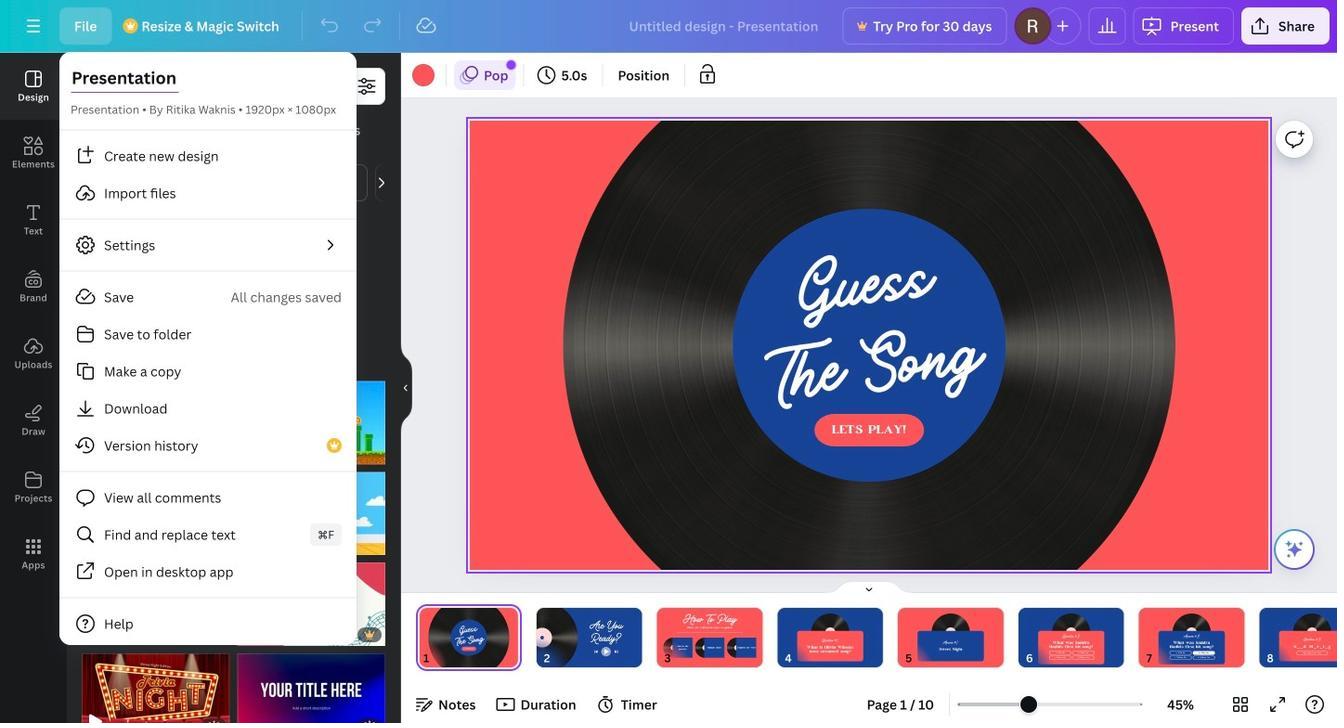 Task type: locate. For each thing, give the bounding box(es) containing it.
red and blue simple vintage guess the song music quiz game presentation group
[[82, 246, 230, 330]]

hide pages image
[[825, 581, 914, 595]]

page 1 image
[[416, 608, 522, 668]]

1 vertical spatial design title text field
[[71, 63, 179, 93]]

Page title text field
[[437, 649, 445, 668]]

Design title text field
[[614, 7, 835, 45], [71, 63, 179, 93]]

1 horizontal spatial design title text field
[[614, 7, 835, 45]]

0 vertical spatial design title text field
[[614, 7, 835, 45]]

side panel tab list
[[0, 53, 67, 588]]

0 horizontal spatial design title text field
[[71, 63, 179, 93]]



Task type: vqa. For each thing, say whether or not it's contained in the screenshot.
Hide Pages image
yes



Task type: describe. For each thing, give the bounding box(es) containing it.
design title text field inside the main menu bar
[[614, 7, 835, 45]]

red and yellow retro bold trivia game presentation group
[[82, 654, 230, 724]]

blue purple simple gradient presentation group
[[237, 654, 386, 724]]

red and yellow illustrated movie guessing game presentation group
[[82, 563, 230, 646]]

fun and playful music quiz presentation group
[[237, 563, 386, 646]]

hide image
[[400, 344, 412, 433]]

quick actions image
[[1284, 539, 1306, 561]]

orange groovy retro daily agenda presentation group
[[82, 472, 230, 556]]

pink orange yellow happy hippie word list game presentation party group
[[82, 382, 230, 465]]

main menu bar
[[0, 0, 1338, 53]]



